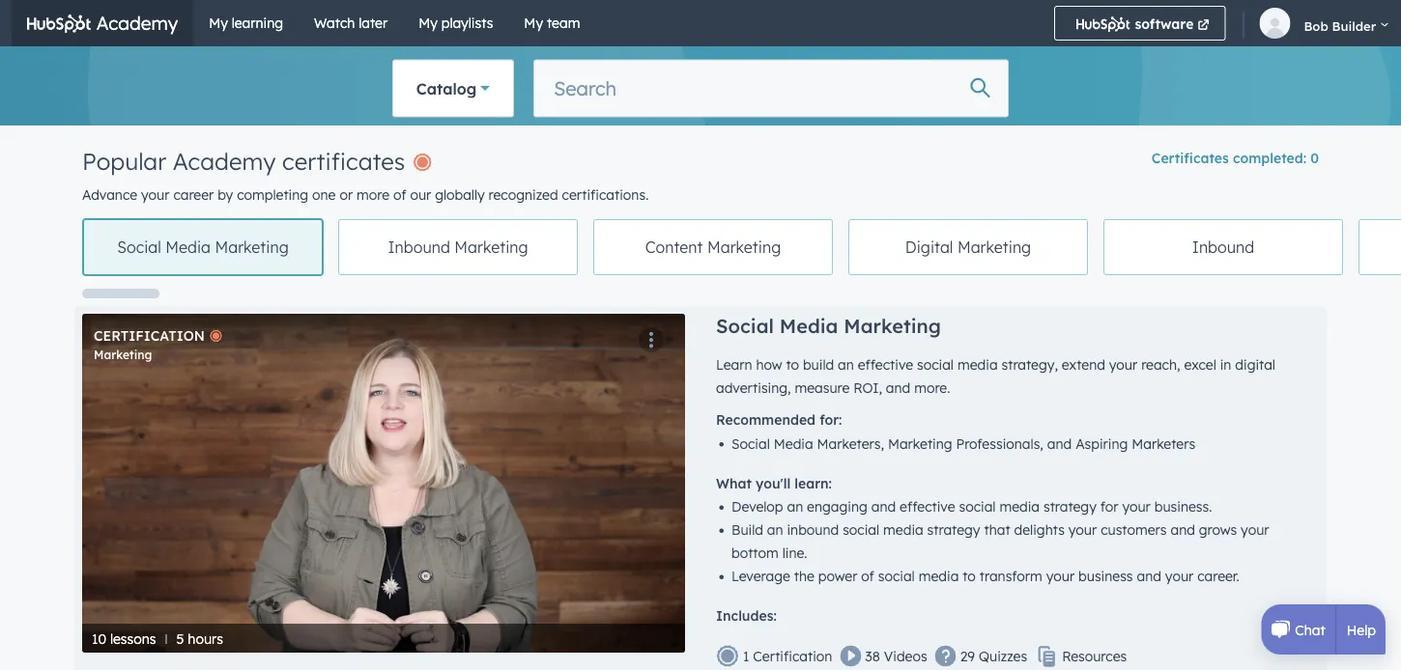 Task type: locate. For each thing, give the bounding box(es) containing it.
to right 'how'
[[786, 356, 799, 373]]

social up that
[[959, 498, 996, 515]]

social media marketing
[[117, 238, 289, 257], [716, 314, 941, 338]]

1 horizontal spatial social media marketing
[[716, 314, 941, 338]]

power
[[818, 568, 858, 585]]

38
[[865, 648, 880, 665]]

of
[[393, 186, 406, 203], [861, 568, 874, 585]]

my for my team
[[524, 14, 543, 31]]

Search search field
[[534, 59, 1009, 117]]

includes:
[[716, 608, 777, 625]]

inbound inside checkbox
[[388, 238, 450, 257]]

and down business.
[[1171, 522, 1195, 539]]

0 vertical spatial certification
[[94, 327, 205, 344]]

0 vertical spatial effective
[[858, 356, 913, 373]]

digital
[[1235, 356, 1276, 373]]

bob builder button
[[1250, 0, 1401, 46]]

you'll
[[756, 475, 791, 492]]

0 vertical spatial an
[[838, 356, 854, 373]]

hubspot_logo image for software
[[1077, 16, 1131, 32]]

0 vertical spatial to
[[551, 16, 568, 38]]

2 vertical spatial media
[[774, 435, 813, 452]]

1 my from the left
[[209, 14, 228, 31]]

0 horizontal spatial an
[[767, 522, 783, 539]]

, down roi,
[[881, 435, 884, 452]]

marketers right aspiring
[[1132, 435, 1196, 452]]

media down career on the left
[[166, 238, 211, 257]]

social media marketing up build in the bottom right of the page
[[716, 314, 941, 338]]

an right build in the bottom right of the page
[[838, 356, 854, 373]]

Content Marketing checkbox
[[593, 219, 833, 275]]

learn
[[716, 356, 752, 373]]

to right skills
[[551, 16, 568, 38]]

1 horizontal spatial inbound
[[1192, 238, 1255, 257]]

resources
[[1062, 648, 1127, 665]]

your left reach,
[[1109, 356, 1138, 373]]

29 quizzes
[[960, 648, 1027, 665]]

effective inside learn how to build an effective social media strategy, extend your reach, excel in digital advertising, measure roi, and more.
[[858, 356, 913, 373]]

1 horizontal spatial an
[[787, 498, 803, 515]]

2 , from the left
[[1040, 435, 1044, 452]]

inbound inside option
[[1192, 238, 1255, 257]]

1 vertical spatial effective
[[900, 498, 955, 515]]

digital
[[905, 238, 953, 257]]

social right power
[[878, 568, 915, 585]]

the inside the what you'll learn: develop an engaging and effective social media strategy for your business. build an inbound social media strategy that delights your customers and grows your bottom line. leverage the power of social media to transform your business and your career.
[[794, 568, 815, 585]]

1 inbound from the left
[[388, 238, 450, 257]]

effective inside the what you'll learn: develop an engaging and effective social media strategy for your business. build an inbound social media strategy that delights your customers and grows your bottom line. leverage the power of social media to transform your business and your career.
[[900, 498, 955, 515]]

inbound down the our
[[388, 238, 450, 257]]

certificates
[[282, 147, 405, 176]]

marketing inside option
[[707, 238, 781, 257]]

learning
[[232, 14, 283, 31]]

of inside the what you'll learn: develop an engaging and effective social media strategy for your business. build an inbound social media strategy that delights your customers and grows your bottom line. leverage the power of social media to transform your business and your career.
[[861, 568, 874, 585]]

1 vertical spatial of
[[861, 568, 874, 585]]

certificates completed: 0
[[1152, 150, 1319, 167]]

an up inbound
[[787, 498, 803, 515]]

0 vertical spatial social media marketing
[[117, 238, 289, 257]]

my left learning
[[209, 14, 228, 31]]

1 vertical spatial strategy
[[927, 522, 980, 539]]

next
[[604, 16, 639, 38]]

2 vertical spatial an
[[767, 522, 783, 539]]

my team
[[524, 14, 580, 31]]

1 vertical spatial to
[[786, 356, 799, 373]]

1 vertical spatial an
[[787, 498, 803, 515]]

0 horizontal spatial inbound
[[388, 238, 450, 257]]

2 vertical spatial social
[[732, 435, 770, 452]]

1 vertical spatial social media marketing
[[716, 314, 941, 338]]

of left the our
[[393, 186, 406, 203]]

completed:
[[1233, 150, 1307, 167]]

media up build in the bottom right of the page
[[780, 314, 838, 338]]

to inside learn how to build an effective social media strategy, extend your reach, excel in digital advertising, measure roi, and more.
[[786, 356, 799, 373]]

the down line.
[[794, 568, 815, 585]]

0 horizontal spatial hubspot_logo image
[[27, 14, 91, 33]]

hubspot_logo image
[[27, 14, 91, 33], [1077, 16, 1131, 32]]

inbound
[[787, 522, 839, 539]]

0 horizontal spatial to
[[551, 16, 568, 38]]

2 horizontal spatial my
[[524, 14, 543, 31]]

marketers down for:
[[817, 435, 881, 452]]

an
[[838, 356, 854, 373], [787, 498, 803, 515], [767, 522, 783, 539]]

an for engaging
[[787, 498, 803, 515]]

your up customers
[[1122, 498, 1151, 515]]

social down recommended
[[732, 435, 770, 452]]

1 horizontal spatial to
[[786, 356, 799, 373]]

2 horizontal spatial an
[[838, 356, 854, 373]]

my left 'playlists'
[[419, 14, 438, 31]]

0 horizontal spatial the
[[573, 16, 599, 38]]

0 horizontal spatial marketers
[[817, 435, 881, 452]]

certificates completed: 0 link
[[1152, 147, 1319, 170]]

2 inbound from the left
[[1192, 238, 1255, 257]]

an right build
[[767, 522, 783, 539]]

1 horizontal spatial of
[[861, 568, 874, 585]]

2 vertical spatial to
[[963, 568, 976, 585]]

globally
[[435, 186, 485, 203]]

and left aspiring
[[1047, 435, 1072, 452]]

your inside learn how to build an effective social media strategy, extend your reach, excel in digital advertising, measure roi, and more.
[[1109, 356, 1138, 373]]

social media marketing inside checkbox
[[117, 238, 289, 257]]

effective down recommended for: social media marketers , marketing professionals , and aspiring marketers
[[900, 498, 955, 515]]

1 horizontal spatial marketers
[[1132, 435, 1196, 452]]

3 my from the left
[[524, 14, 543, 31]]

media
[[166, 238, 211, 257], [780, 314, 838, 338], [774, 435, 813, 452]]

free
[[724, 16, 757, 38]]

your left career on the left
[[141, 186, 170, 203]]

1 vertical spatial the
[[794, 568, 815, 585]]

0 vertical spatial of
[[393, 186, 406, 203]]

inbound down "certificates completed: 0" link
[[1192, 238, 1255, 257]]

1 horizontal spatial my
[[419, 14, 438, 31]]

1 horizontal spatial the
[[794, 568, 815, 585]]

social down the engaging
[[843, 522, 880, 539]]

my left team
[[524, 14, 543, 31]]

the left 'next'
[[573, 16, 599, 38]]

and right roi,
[[886, 380, 911, 397]]

learn:
[[795, 475, 832, 492]]

media inside learn how to build an effective social media strategy, extend your reach, excel in digital advertising, measure roi, and more.
[[958, 356, 998, 373]]

0 vertical spatial strategy
[[1044, 498, 1097, 515]]

inbound
[[388, 238, 450, 257], [1192, 238, 1255, 257]]

effective up roi,
[[858, 356, 913, 373]]

my for my learning
[[209, 14, 228, 31]]

navigation
[[193, 0, 1035, 46]]

what you'll learn: develop an engaging and effective social media strategy for your business. build an inbound social media strategy that delights your customers and grows your bottom line. leverage the power of social media to transform your business and your career.
[[716, 475, 1269, 585]]

social up "more."
[[917, 356, 954, 373]]

from
[[883, 16, 922, 38]]

social inside learn how to build an effective social media strategy, extend your reach, excel in digital advertising, measure roi, and more.
[[917, 356, 954, 373]]

certification
[[94, 327, 205, 344], [753, 648, 832, 665]]

effective
[[858, 356, 913, 373], [900, 498, 955, 515]]

by
[[218, 186, 233, 203]]

1 horizontal spatial strategy
[[1044, 498, 1097, 515]]

and right the engaging
[[871, 498, 896, 515]]

inbound for inbound marketing
[[388, 238, 450, 257]]

Inbound checkbox
[[1104, 219, 1343, 275]]

transform
[[980, 568, 1043, 585]]

career
[[173, 186, 214, 203]]

0 vertical spatial social
[[117, 238, 161, 257]]

media
[[958, 356, 998, 373], [1000, 498, 1040, 515], [883, 522, 924, 539], [919, 568, 959, 585]]

videos
[[884, 648, 927, 665]]

0 horizontal spatial social media marketing
[[117, 238, 289, 257]]

1 horizontal spatial hubspot_logo image
[[1077, 16, 1131, 32]]

social media marketing down career on the left
[[117, 238, 289, 257]]

my learning
[[209, 14, 283, 31]]

my inside my playlists link
[[419, 14, 438, 31]]

0 horizontal spatial ,
[[881, 435, 884, 452]]

5 hours
[[176, 631, 223, 648]]

social
[[117, 238, 161, 257], [716, 314, 774, 338], [732, 435, 770, 452]]

media left strategy,
[[958, 356, 998, 373]]

to
[[551, 16, 568, 38], [786, 356, 799, 373], [963, 568, 976, 585]]

certificates
[[1152, 150, 1229, 167]]

academy
[[91, 12, 178, 35], [1005, 16, 1082, 38], [173, 147, 276, 176]]

strategy up delights
[[1044, 498, 1097, 515]]

my playlists
[[419, 14, 493, 31]]

your right take at the top left
[[362, 16, 398, 38]]

1 certification
[[743, 648, 832, 665]]

and
[[886, 380, 911, 397], [1047, 435, 1072, 452], [871, 498, 896, 515], [1171, 522, 1195, 539], [1137, 568, 1161, 585]]

your right delights
[[1069, 522, 1097, 539]]

catalog button
[[392, 59, 514, 117]]

customers
[[1101, 522, 1167, 539]]

0
[[1311, 150, 1319, 167]]

Inbound Marketing checkbox
[[338, 219, 578, 275]]

media down recommended
[[774, 435, 813, 452]]

my inside my learning link
[[209, 14, 228, 31]]

bob
[[1304, 18, 1329, 34]]

your
[[362, 16, 398, 38], [141, 186, 170, 203], [1109, 356, 1138, 373], [1122, 498, 1151, 515], [1069, 522, 1097, 539], [1241, 522, 1269, 539], [1046, 568, 1075, 585], [1165, 568, 1194, 585]]

later
[[359, 14, 388, 31]]

of right power
[[861, 568, 874, 585]]

strategy left that
[[927, 522, 980, 539]]

, left aspiring
[[1040, 435, 1044, 452]]

my
[[209, 14, 228, 31], [419, 14, 438, 31], [524, 14, 543, 31]]

your right grows
[[1241, 522, 1269, 539]]

1 horizontal spatial ,
[[1040, 435, 1044, 452]]

None checkbox
[[1359, 219, 1401, 275]]

social up learn
[[716, 314, 774, 338]]

2 my from the left
[[419, 14, 438, 31]]

Digital Marketing checkbox
[[848, 219, 1088, 275]]

1 vertical spatial certification
[[753, 648, 832, 665]]

to inside the what you'll learn: develop an engaging and effective social media strategy for your business. build an inbound social media strategy that delights your customers and grows your bottom line. leverage the power of social media to transform your business and your career.
[[963, 568, 976, 585]]

an inside learn how to build an effective social media strategy, extend your reach, excel in digital advertising, measure roi, and more.
[[838, 356, 854, 373]]

my team link
[[509, 0, 596, 46]]

media up delights
[[1000, 498, 1040, 515]]

2 horizontal spatial to
[[963, 568, 976, 585]]

strategy
[[1044, 498, 1097, 515], [927, 522, 980, 539]]

aspiring
[[1076, 435, 1128, 452]]

to left transform at the bottom right of page
[[963, 568, 976, 585]]

my inside 'my team' link
[[524, 14, 543, 31]]

advertising,
[[716, 380, 791, 397]]

0 vertical spatial media
[[166, 238, 211, 257]]

marketing
[[215, 238, 289, 257], [455, 238, 528, 257], [707, 238, 781, 257], [958, 238, 1031, 257], [844, 314, 941, 338], [94, 347, 152, 362], [888, 435, 952, 452]]

one
[[312, 186, 336, 203]]

social down advance
[[117, 238, 161, 257]]

more.
[[914, 380, 950, 397]]

0 horizontal spatial my
[[209, 14, 228, 31]]

social
[[917, 356, 954, 373], [959, 498, 996, 515], [843, 522, 880, 539], [878, 568, 915, 585]]



Task type: vqa. For each thing, say whether or not it's contained in the screenshot.
of to the right
yes



Task type: describe. For each thing, give the bounding box(es) containing it.
roi,
[[854, 380, 882, 397]]

build
[[732, 522, 763, 539]]

Social Media Marketing checkbox
[[83, 219, 323, 275]]

watch later
[[314, 14, 388, 31]]

1 vertical spatial social
[[716, 314, 774, 338]]

inbound marketing
[[388, 238, 528, 257]]

lessons
[[110, 631, 156, 648]]

quizzes
[[979, 648, 1027, 665]]

learn how to build an effective social media strategy, extend your reach, excel in digital advertising, measure roi, and more.
[[716, 356, 1276, 397]]

builder
[[1332, 18, 1376, 34]]

line.
[[782, 545, 807, 562]]

leverage
[[732, 568, 790, 585]]

for:
[[820, 411, 842, 428]]

media inside recommended for: social media marketers , marketing professionals , and aspiring marketers
[[774, 435, 813, 452]]

in
[[1220, 356, 1232, 373]]

5
[[176, 631, 184, 648]]

completing
[[237, 186, 308, 203]]

1 horizontal spatial certification
[[753, 648, 832, 665]]

career.
[[1197, 568, 1240, 585]]

training
[[815, 16, 878, 38]]

hours
[[188, 631, 223, 648]]

how
[[756, 356, 782, 373]]

my learning link
[[193, 0, 299, 46]]

what
[[716, 475, 752, 492]]

recommended
[[716, 411, 816, 428]]

take
[[320, 16, 357, 38]]

my for my playlists
[[419, 14, 438, 31]]

certifications.
[[562, 186, 649, 203]]

develop
[[732, 498, 783, 515]]

more
[[357, 186, 389, 203]]

watch later link
[[299, 0, 403, 46]]

10 lessons
[[92, 631, 156, 648]]

catalog
[[416, 79, 477, 98]]

advance
[[82, 186, 137, 203]]

0 horizontal spatial of
[[393, 186, 406, 203]]

professionals
[[956, 435, 1040, 452]]

my playlists link
[[403, 0, 509, 46]]

media left transform at the bottom right of page
[[919, 568, 959, 585]]

navigation containing my learning
[[193, 0, 1035, 46]]

and right business
[[1137, 568, 1161, 585]]

skills
[[508, 16, 546, 38]]

playlists
[[441, 14, 493, 31]]

1
[[743, 648, 749, 665]]

strategy,
[[1002, 356, 1058, 373]]

advance your career by completing one or more of our globally recognized certifications.
[[82, 186, 649, 203]]

and inside learn how to build an effective social media strategy, extend your reach, excel in digital advertising, measure roi, and more.
[[886, 380, 911, 397]]

recognized
[[489, 186, 558, 203]]

chat
[[1295, 622, 1326, 639]]

38 videos
[[865, 648, 927, 665]]

0 horizontal spatial certification
[[94, 327, 205, 344]]

help
[[1347, 622, 1376, 639]]

watch
[[314, 14, 355, 31]]

your left the career.
[[1165, 568, 1194, 585]]

take your professional skills to the next level with free online training from hubspot academy
[[320, 16, 1082, 38]]

that
[[984, 522, 1010, 539]]

our
[[410, 186, 431, 203]]

10
[[92, 631, 106, 648]]

course thumbnail image
[[82, 314, 685, 653]]

software
[[1131, 15, 1194, 32]]

0 horizontal spatial strategy
[[927, 522, 980, 539]]

social inside recommended for: social media marketers , marketing professionals , and aspiring marketers
[[732, 435, 770, 452]]

an for effective
[[838, 356, 854, 373]]

media inside social media marketing checkbox
[[166, 238, 211, 257]]

1 marketers from the left
[[817, 435, 881, 452]]

popular
[[82, 147, 166, 176]]

for
[[1100, 498, 1119, 515]]

excel
[[1184, 356, 1216, 373]]

business.
[[1155, 498, 1212, 515]]

content
[[645, 238, 703, 257]]

level
[[644, 16, 680, 38]]

29
[[960, 648, 975, 665]]

build
[[803, 356, 834, 373]]

team
[[547, 14, 580, 31]]

2 marketers from the left
[[1132, 435, 1196, 452]]

professional
[[403, 16, 503, 38]]

hubspot_logo image for academy
[[27, 14, 91, 33]]

reach,
[[1141, 356, 1180, 373]]

hubspot
[[927, 16, 1000, 38]]

digital marketing
[[905, 238, 1031, 257]]

marketing inside recommended for: social media marketers , marketing professionals , and aspiring marketers
[[888, 435, 952, 452]]

0 vertical spatial the
[[573, 16, 599, 38]]

or
[[340, 186, 353, 203]]

social inside social media marketing checkbox
[[117, 238, 161, 257]]

1 , from the left
[[881, 435, 884, 452]]

recommended for: social media marketers , marketing professionals , and aspiring marketers
[[716, 411, 1196, 452]]

delights
[[1014, 522, 1065, 539]]

1 vertical spatial media
[[780, 314, 838, 338]]

measure
[[795, 380, 850, 397]]

your left business
[[1046, 568, 1075, 585]]

grows
[[1199, 522, 1237, 539]]

popular academy certificates
[[82, 147, 405, 176]]

media right inbound
[[883, 522, 924, 539]]

bottom
[[732, 545, 779, 562]]

content marketing
[[645, 238, 781, 257]]

inbound for inbound
[[1192, 238, 1255, 257]]

business
[[1079, 568, 1133, 585]]

and inside recommended for: social media marketers , marketing professionals , and aspiring marketers
[[1047, 435, 1072, 452]]

extend
[[1062, 356, 1105, 373]]

with
[[685, 16, 719, 38]]



